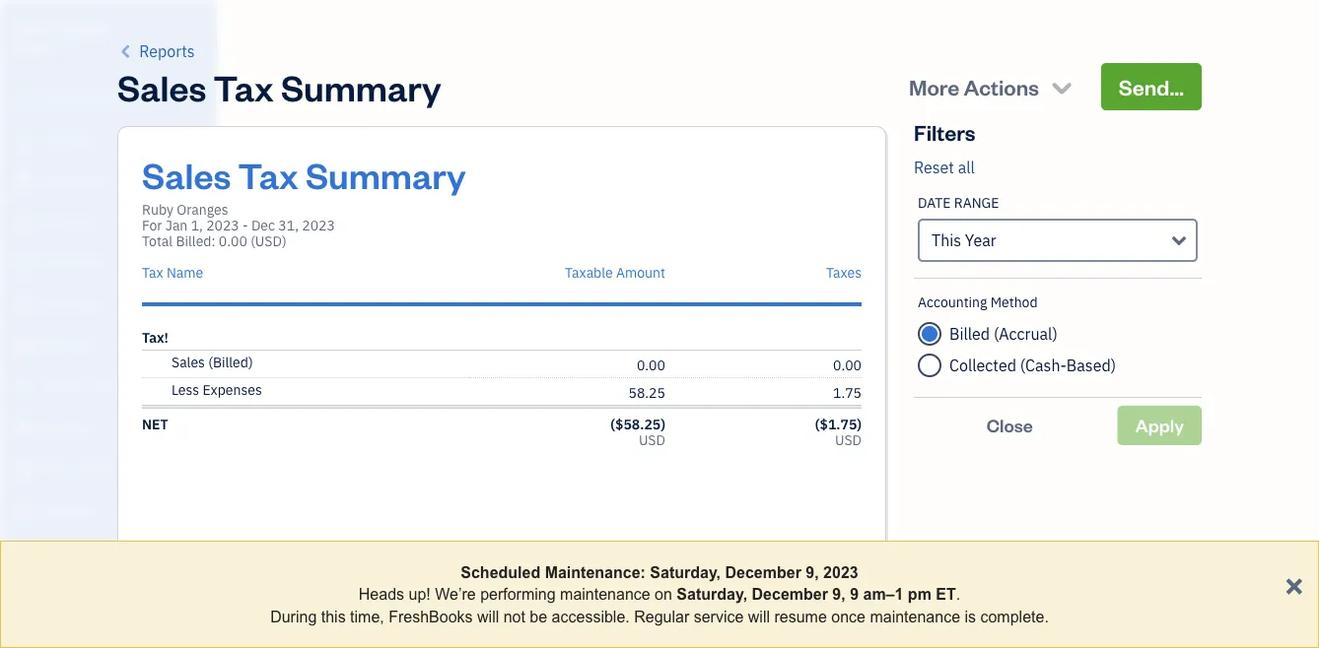 Task type: vqa. For each thing, say whether or not it's contained in the screenshot.
assign to client/project
no



Task type: describe. For each thing, give the bounding box(es) containing it.
maintenance:
[[545, 564, 646, 582]]

collected (cash-based)
[[949, 355, 1116, 376]]

0 vertical spatial maintenance
[[560, 586, 650, 604]]

owner
[[16, 39, 55, 55]]

chevronleft image
[[117, 39, 135, 63]]

close button
[[914, 406, 1106, 446]]

money image
[[13, 419, 36, 439]]

up!
[[409, 586, 431, 604]]

($58.25)
[[611, 416, 665, 434]]

dashboard image
[[13, 88, 36, 107]]

sales tax summary
[[117, 63, 441, 110]]

report image
[[13, 502, 36, 522]]

($1.75) usd
[[815, 416, 862, 450]]

(accrual)
[[994, 324, 1058, 345]]

tax for sales tax summary
[[213, 63, 274, 110]]

usd for ($58.25)
[[639, 431, 665, 450]]

× button
[[1285, 566, 1303, 603]]

summary for sales tax summary
[[281, 63, 441, 110]]

et
[[936, 586, 956, 604]]

×
[[1285, 566, 1303, 603]]

range
[[954, 194, 999, 212]]

1 vertical spatial maintenance
[[870, 608, 960, 626]]

Date Range field
[[918, 219, 1198, 262]]

all
[[958, 157, 975, 178]]

based)
[[1067, 355, 1116, 376]]

ruby oranges owner
[[16, 18, 108, 55]]

this year
[[932, 230, 997, 251]]

1 vertical spatial 9,
[[833, 586, 846, 604]]

expense image
[[13, 295, 36, 315]]

service
[[694, 608, 744, 626]]

taxable amount
[[565, 264, 665, 282]]

1 will from the left
[[477, 608, 499, 626]]

client image
[[13, 129, 36, 149]]

accounting
[[918, 293, 987, 312]]

less
[[172, 381, 199, 399]]

1 horizontal spatial 0.00
[[637, 356, 665, 375]]

($1.75)
[[815, 416, 862, 434]]

2 horizontal spatial 0.00
[[833, 356, 862, 375]]

2 will from the left
[[748, 608, 770, 626]]

reports button
[[117, 39, 195, 63]]

1.75
[[833, 384, 862, 402]]

we're
[[435, 586, 476, 604]]

actions
[[964, 72, 1039, 101]]

expenses
[[203, 381, 262, 399]]

scheduled maintenance: saturday, december 9, 2023 heads up! we're performing maintenance on saturday, december 9, 9 am–1 pm et . during this time, freshbooks will not be accessible. regular service will resume once maintenance is complete.
[[270, 564, 1049, 626]]

sales for sales tax summary
[[117, 63, 206, 110]]

invoice image
[[13, 212, 36, 232]]

58.25
[[629, 384, 665, 402]]

chart image
[[13, 460, 36, 480]]

31,
[[278, 216, 299, 235]]

on
[[655, 586, 672, 604]]

chevrondown image
[[1048, 73, 1076, 101]]

dec
[[251, 216, 275, 235]]

performing
[[480, 586, 556, 604]]

)
[[282, 232, 286, 250]]

-
[[243, 216, 248, 235]]

1,
[[191, 216, 203, 235]]

total
[[142, 232, 173, 250]]

reset all button
[[914, 156, 975, 179]]

send…
[[1119, 72, 1184, 101]]

category image for less
[[142, 383, 164, 398]]

scheduled
[[461, 564, 541, 582]]

apps
[[15, 556, 44, 572]]

is
[[965, 608, 976, 626]]

am–1
[[863, 586, 904, 604]]

oranges inside ruby oranges owner
[[53, 18, 108, 37]]

this
[[321, 608, 346, 626]]

date
[[918, 194, 951, 212]]

this
[[932, 230, 961, 251]]

ruby inside sales tax summary ruby oranges for jan 1, 2023 - dec 31, 2023 total billed : 0.00 ( usd )
[[142, 201, 173, 219]]

2 vertical spatial tax
[[142, 264, 163, 282]]

year
[[965, 230, 997, 251]]

1 vertical spatial saturday,
[[677, 586, 747, 604]]

sales (billed)
[[172, 353, 253, 372]]

for
[[142, 216, 162, 235]]

0.00 inside sales tax summary ruby oranges for jan 1, 2023 - dec 31, 2023 total billed : 0.00 ( usd )
[[219, 232, 247, 250]]

less expenses
[[172, 381, 262, 399]]

reports
[[139, 41, 195, 62]]

not
[[504, 608, 525, 626]]

0 vertical spatial 9,
[[806, 564, 819, 582]]

1 vertical spatial december
[[752, 586, 828, 604]]

oranges inside sales tax summary ruby oranges for jan 1, 2023 - dec 31, 2023 total billed : 0.00 ( usd )
[[177, 201, 228, 219]]

resume
[[774, 608, 827, 626]]



Task type: locate. For each thing, give the bounding box(es) containing it.
be
[[530, 608, 547, 626]]

1 vertical spatial sales
[[142, 151, 231, 198]]

sales inside sales tax summary ruby oranges for jan 1, 2023 - dec 31, 2023 total billed : 0.00 ( usd )
[[142, 151, 231, 198]]

1 horizontal spatial maintenance
[[870, 608, 960, 626]]

tax up dec
[[238, 151, 298, 198]]

billed (accrual)
[[949, 324, 1058, 345]]

billed inside sales tax summary ruby oranges for jan 1, 2023 - dec 31, 2023 total billed : 0.00 ( usd )
[[176, 232, 211, 250]]

amount
[[616, 264, 665, 282]]

tax name
[[142, 264, 203, 282]]

2023 up 9 on the right
[[823, 564, 858, 582]]

0 horizontal spatial ruby
[[16, 18, 50, 37]]

0 vertical spatial sales
[[117, 63, 206, 110]]

0 horizontal spatial maintenance
[[560, 586, 650, 604]]

will right service
[[748, 608, 770, 626]]

maintenance down pm
[[870, 608, 960, 626]]

jan
[[165, 216, 188, 235]]

2 horizontal spatial usd
[[835, 431, 862, 450]]

ruby inside ruby oranges owner
[[16, 18, 50, 37]]

0 horizontal spatial 2023
[[206, 216, 239, 235]]

0 horizontal spatial 9,
[[806, 564, 819, 582]]

usd right -
[[255, 232, 282, 250]]

reset all
[[914, 157, 975, 178]]

category image down tax!
[[142, 355, 164, 371]]

2 category image from the top
[[142, 383, 164, 398]]

sales up jan
[[142, 151, 231, 198]]

accounting method option group
[[918, 318, 1198, 382]]

saturday,
[[650, 564, 721, 582], [677, 586, 747, 604]]

date range element
[[914, 179, 1202, 279]]

:
[[211, 232, 215, 250]]

billed up name at left top
[[176, 232, 211, 250]]

summary for sales tax summary ruby oranges for jan 1, 2023 - dec 31, 2023 total billed : 0.00 ( usd )
[[306, 151, 466, 198]]

billed
[[176, 232, 211, 250], [949, 324, 990, 345]]

name
[[167, 264, 203, 282]]

tax down total
[[142, 264, 163, 282]]

accounting method
[[918, 293, 1038, 312]]

category image for sales
[[142, 355, 164, 371]]

1 horizontal spatial ruby
[[142, 201, 173, 219]]

9, up resume
[[806, 564, 819, 582]]

2023 right the 31,
[[302, 216, 335, 235]]

saturday, up service
[[677, 586, 747, 604]]

usd for ($1.75)
[[835, 431, 862, 450]]

1 horizontal spatial 9,
[[833, 586, 846, 604]]

estimate image
[[13, 171, 36, 190]]

complete.
[[981, 608, 1049, 626]]

apps link
[[5, 547, 211, 582]]

sales tax summary ruby oranges for jan 1, 2023 - dec 31, 2023 total billed : 0.00 ( usd )
[[142, 151, 466, 250]]

0 vertical spatial saturday,
[[650, 564, 721, 582]]

reset
[[914, 157, 954, 178]]

0 vertical spatial december
[[725, 564, 801, 582]]

category image left less
[[142, 383, 164, 398]]

0 vertical spatial tax
[[213, 63, 274, 110]]

1 vertical spatial oranges
[[177, 201, 228, 219]]

0 horizontal spatial usd
[[255, 232, 282, 250]]

0 horizontal spatial 0.00
[[219, 232, 247, 250]]

freshbooks
[[389, 608, 473, 626]]

1 horizontal spatial oranges
[[177, 201, 228, 219]]

ruby up the "owner"
[[16, 18, 50, 37]]

1 vertical spatial tax
[[238, 151, 298, 198]]

sales
[[117, 63, 206, 110], [142, 151, 231, 198], [172, 353, 205, 372]]

more
[[909, 72, 960, 101]]

timer image
[[13, 378, 36, 397]]

oranges up :
[[177, 201, 228, 219]]

maintenance
[[560, 586, 650, 604], [870, 608, 960, 626]]

(
[[251, 232, 255, 250]]

0.00
[[219, 232, 247, 250], [637, 356, 665, 375], [833, 356, 862, 375]]

oranges up the "owner"
[[53, 18, 108, 37]]

× dialog
[[0, 541, 1319, 649]]

accounting method group
[[918, 293, 1198, 382]]

payment image
[[13, 253, 36, 273]]

1 horizontal spatial 2023
[[302, 216, 335, 235]]

during
[[270, 608, 317, 626]]

oranges
[[53, 18, 108, 37], [177, 201, 228, 219]]

0.00 up 1.75
[[833, 356, 862, 375]]

1 vertical spatial category image
[[142, 383, 164, 398]]

(cash-
[[1020, 355, 1067, 376]]

summary
[[281, 63, 441, 110], [306, 151, 466, 198]]

1 vertical spatial ruby
[[142, 201, 173, 219]]

0 horizontal spatial will
[[477, 608, 499, 626]]

($58.25) usd
[[611, 416, 665, 450]]

usd inside ($1.75) usd
[[835, 431, 862, 450]]

tax for sales tax summary ruby oranges for jan 1, 2023 - dec 31, 2023 total billed : 0.00 ( usd )
[[238, 151, 298, 198]]

sales down reports
[[117, 63, 206, 110]]

2023 left -
[[206, 216, 239, 235]]

will left not
[[477, 608, 499, 626]]

pm
[[908, 586, 932, 604]]

1 category image from the top
[[142, 355, 164, 371]]

more actions
[[909, 72, 1039, 101]]

usd inside sales tax summary ruby oranges for jan 1, 2023 - dec 31, 2023 total billed : 0.00 ( usd )
[[255, 232, 282, 250]]

usd down '58.25'
[[639, 431, 665, 450]]

0.00 up '58.25'
[[637, 356, 665, 375]]

saturday, up the "on"
[[650, 564, 721, 582]]

0 vertical spatial ruby
[[16, 18, 50, 37]]

2 vertical spatial sales
[[172, 353, 205, 372]]

heads
[[359, 586, 404, 604]]

1 horizontal spatial billed
[[949, 324, 990, 345]]

.
[[956, 586, 961, 604]]

sales up less
[[172, 353, 205, 372]]

time,
[[350, 608, 384, 626]]

9
[[850, 586, 859, 604]]

method
[[991, 293, 1038, 312]]

2023 inside the 'scheduled maintenance: saturday, december 9, 2023 heads up! we're performing maintenance on saturday, december 9, 9 am–1 pm et . during this time, freshbooks will not be accessible. regular service will resume once maintenance is complete.'
[[823, 564, 858, 582]]

usd down 1.75
[[835, 431, 862, 450]]

filters
[[914, 118, 976, 146]]

billed down accounting method
[[949, 324, 990, 345]]

sales for sales (billed)
[[172, 353, 205, 372]]

summary inside sales tax summary ruby oranges for jan 1, 2023 - dec 31, 2023 total billed : 0.00 ( usd )
[[306, 151, 466, 198]]

0.00 right :
[[219, 232, 247, 250]]

accessible.
[[552, 608, 630, 626]]

tax
[[213, 63, 274, 110], [238, 151, 298, 198], [142, 264, 163, 282]]

tax right reports button
[[213, 63, 274, 110]]

usd inside ($58.25) usd
[[639, 431, 665, 450]]

project image
[[13, 336, 36, 356]]

0 horizontal spatial billed
[[176, 232, 211, 250]]

close
[[987, 414, 1033, 437]]

1 vertical spatial billed
[[949, 324, 990, 345]]

maintenance down maintenance:
[[560, 586, 650, 604]]

9, left 9 on the right
[[833, 586, 846, 604]]

once
[[831, 608, 866, 626]]

1 horizontal spatial will
[[748, 608, 770, 626]]

category image
[[142, 355, 164, 371], [142, 383, 164, 398]]

usd
[[255, 232, 282, 250], [639, 431, 665, 450], [835, 431, 862, 450]]

9,
[[806, 564, 819, 582], [833, 586, 846, 604]]

ruby
[[16, 18, 50, 37], [142, 201, 173, 219]]

0 vertical spatial oranges
[[53, 18, 108, 37]]

billed inside accounting method option group
[[949, 324, 990, 345]]

ruby up total
[[142, 201, 173, 219]]

tax!
[[142, 329, 169, 347]]

send… button
[[1101, 63, 1202, 110]]

tax inside sales tax summary ruby oranges for jan 1, 2023 - dec 31, 2023 total billed : 0.00 ( usd )
[[238, 151, 298, 198]]

regular
[[634, 608, 689, 626]]

0 vertical spatial category image
[[142, 355, 164, 371]]

more actions button
[[891, 63, 1093, 110]]

date range
[[918, 194, 999, 212]]

2 horizontal spatial 2023
[[823, 564, 858, 582]]

taxable
[[565, 264, 613, 282]]

1 horizontal spatial usd
[[639, 431, 665, 450]]

(billed)
[[208, 353, 253, 372]]

1 vertical spatial summary
[[306, 151, 466, 198]]

0 vertical spatial billed
[[176, 232, 211, 250]]

main element
[[0, 0, 266, 649]]

0 vertical spatial summary
[[281, 63, 441, 110]]

taxes
[[826, 264, 862, 282]]

net
[[142, 416, 168, 434]]

sales for sales tax summary ruby oranges for jan 1, 2023 - dec 31, 2023 total billed : 0.00 ( usd )
[[142, 151, 231, 198]]

collected
[[949, 355, 1016, 376]]

0 horizontal spatial oranges
[[53, 18, 108, 37]]

2023
[[206, 216, 239, 235], [302, 216, 335, 235], [823, 564, 858, 582]]



